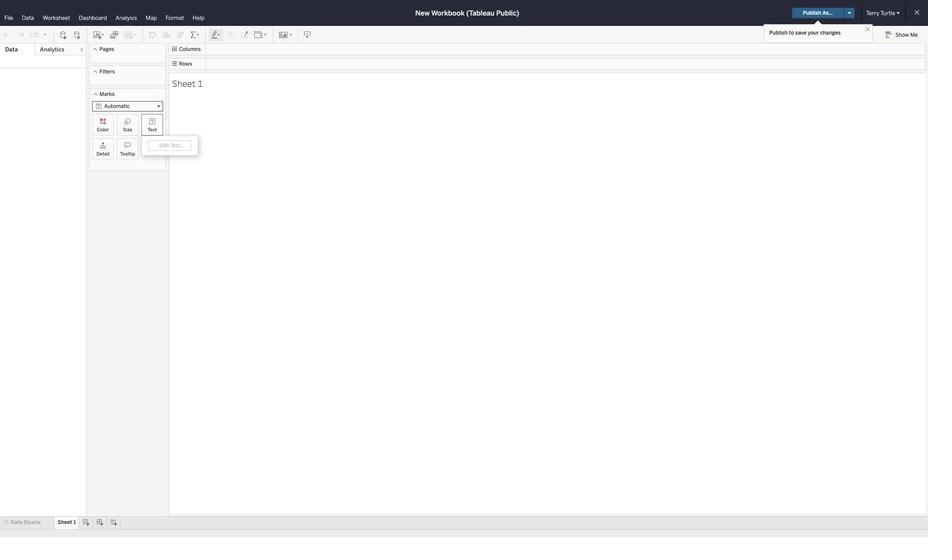 Task type: locate. For each thing, give the bounding box(es) containing it.
replay animation image up analytics
[[42, 32, 48, 37]]

1 horizontal spatial sheet 1
[[172, 77, 203, 89]]

marks
[[99, 91, 115, 97]]

1 horizontal spatial publish
[[803, 10, 821, 16]]

totals image
[[190, 30, 200, 39]]

show
[[896, 32, 909, 38]]

filters
[[99, 69, 115, 75]]

0 horizontal spatial sheet
[[58, 520, 72, 526]]

data down undo image
[[5, 46, 18, 53]]

sheet down rows
[[172, 77, 196, 89]]

0 horizontal spatial 1
[[74, 520, 76, 526]]

0 horizontal spatial replay animation image
[[30, 30, 39, 39]]

publish
[[803, 10, 821, 16], [770, 30, 788, 36]]

text
[[148, 127, 157, 133]]

size
[[123, 127, 132, 133]]

clear sheet image
[[124, 30, 138, 39]]

data
[[22, 15, 34, 21], [5, 46, 18, 53], [11, 520, 22, 526]]

sort descending image
[[176, 30, 185, 39]]

swap rows and columns image
[[148, 30, 157, 39]]

sort ascending image
[[162, 30, 171, 39]]

source
[[24, 520, 41, 526]]

1 right source
[[74, 520, 76, 526]]

(tableau
[[466, 9, 495, 17]]

me
[[910, 32, 918, 38]]

1 vertical spatial sheet 1
[[58, 520, 76, 526]]

1 vertical spatial sheet
[[58, 520, 72, 526]]

terry turtle
[[866, 10, 895, 16]]

sheet
[[172, 77, 196, 89], [58, 520, 72, 526]]

0 vertical spatial sheet 1
[[172, 77, 203, 89]]

0 horizontal spatial sheet 1
[[58, 520, 76, 526]]

tooltip
[[120, 151, 135, 157]]

publish to save your changes
[[770, 30, 841, 36]]

publish inside button
[[803, 10, 821, 16]]

show me button
[[882, 28, 926, 42]]

data up the redo image at the top of the page
[[22, 15, 34, 21]]

sheet 1
[[172, 77, 203, 89], [58, 520, 76, 526]]

data left source
[[11, 520, 22, 526]]

1 horizontal spatial 1
[[198, 77, 203, 89]]

duplicate image
[[110, 30, 119, 39]]

1 horizontal spatial sheet
[[172, 77, 196, 89]]

1 down columns
[[198, 77, 203, 89]]

dashboard
[[79, 15, 107, 21]]

redo image
[[16, 30, 25, 39]]

sheet 1 down rows
[[172, 77, 203, 89]]

0 vertical spatial data
[[22, 15, 34, 21]]

format
[[166, 15, 184, 21]]

0 vertical spatial publish
[[803, 10, 821, 16]]

1
[[198, 77, 203, 89], [74, 520, 76, 526]]

replay animation image
[[30, 30, 39, 39], [42, 32, 48, 37]]

0 horizontal spatial publish
[[770, 30, 788, 36]]

publish left as...
[[803, 10, 821, 16]]

terry
[[866, 10, 880, 16]]

worksheet
[[43, 15, 70, 21]]

2 vertical spatial data
[[11, 520, 22, 526]]

sheet right source
[[58, 520, 72, 526]]

publish left to
[[770, 30, 788, 36]]

0 vertical spatial 1
[[198, 77, 203, 89]]

sheet 1 right source
[[58, 520, 76, 526]]

show me
[[896, 32, 918, 38]]

close image
[[864, 25, 872, 33]]

replay animation image right the redo image at the top of the page
[[30, 30, 39, 39]]

1 vertical spatial 1
[[74, 520, 76, 526]]

rows
[[179, 61, 192, 67]]

1 vertical spatial publish
[[770, 30, 788, 36]]



Task type: vqa. For each thing, say whether or not it's contained in the screenshot.
top "Art, Sub-Category. Press Space to toggle selection. Press Escape to go back to the left margin. Use arrow keys to navigate headers" Text Box
no



Task type: describe. For each thing, give the bounding box(es) containing it.
publish for publish as...
[[803, 10, 821, 16]]

save
[[796, 30, 807, 36]]

analytics
[[40, 46, 64, 53]]

1 vertical spatial data
[[5, 46, 18, 53]]

undo image
[[3, 30, 11, 39]]

publish for publish to save your changes
[[770, 30, 788, 36]]

fit image
[[254, 30, 268, 39]]

help
[[193, 15, 205, 21]]

publish as... button
[[792, 8, 844, 18]]

file
[[4, 15, 13, 21]]

color
[[97, 127, 109, 133]]

0 vertical spatial sheet
[[172, 77, 196, 89]]

new data source image
[[59, 30, 68, 39]]

edit text...
[[159, 143, 185, 149]]

detail
[[96, 151, 109, 157]]

collapse image
[[79, 47, 84, 52]]

pause auto updates image
[[73, 30, 82, 39]]

data source
[[11, 520, 41, 526]]

workbook
[[431, 9, 465, 17]]

new
[[415, 9, 430, 17]]

analysis
[[116, 15, 137, 21]]

public)
[[496, 9, 519, 17]]

download image
[[303, 30, 312, 39]]

format workbook image
[[240, 30, 249, 39]]

text...
[[170, 143, 185, 149]]

show/hide cards image
[[279, 30, 292, 39]]

changes
[[820, 30, 841, 36]]

new workbook (tableau public)
[[415, 9, 519, 17]]

your
[[808, 30, 819, 36]]

edit
[[159, 143, 169, 149]]

edit text... button
[[149, 141, 191, 151]]

1 horizontal spatial replay animation image
[[42, 32, 48, 37]]

as...
[[823, 10, 833, 16]]

highlight image
[[211, 30, 221, 39]]

pages
[[99, 46, 114, 52]]

show labels image
[[226, 30, 235, 39]]

publish as...
[[803, 10, 833, 16]]

map
[[146, 15, 157, 21]]

new worksheet image
[[93, 30, 105, 39]]

turtle
[[881, 10, 895, 16]]

to
[[789, 30, 794, 36]]

columns
[[179, 46, 201, 52]]



